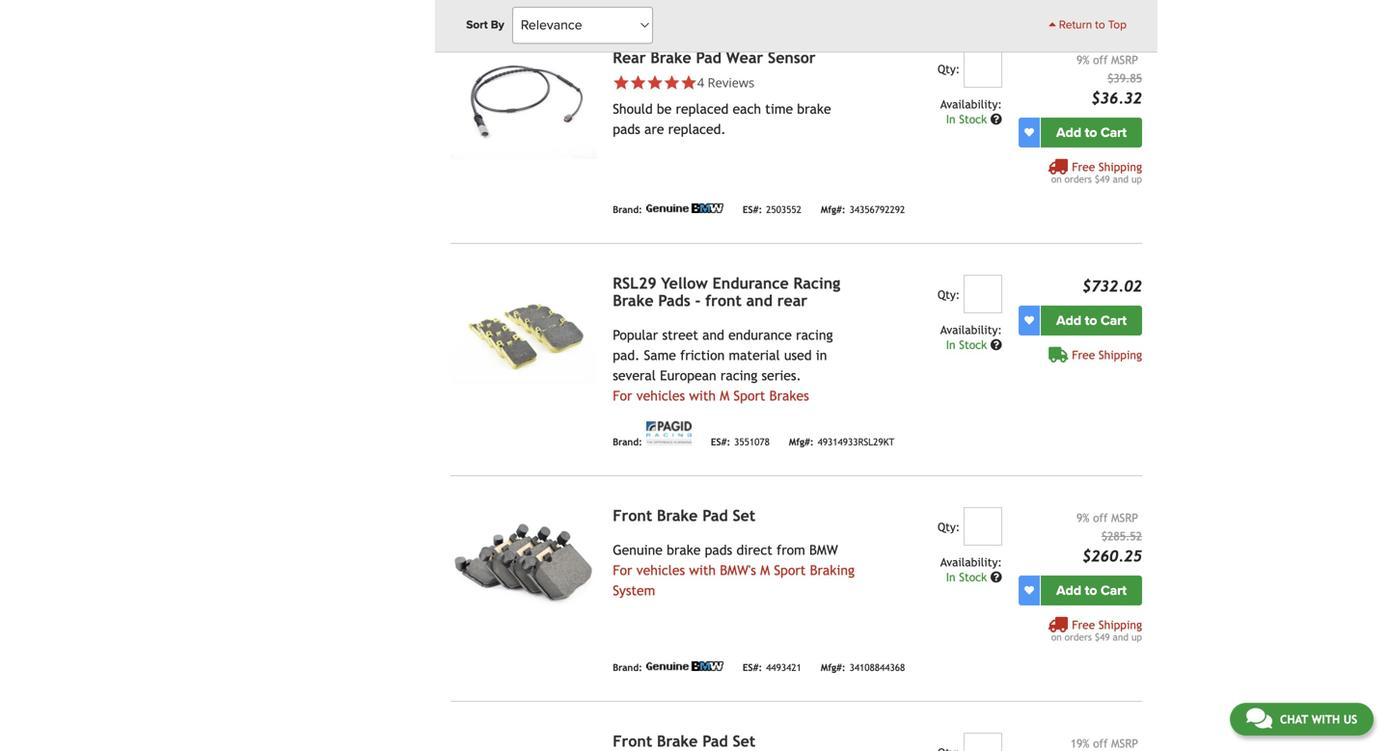 Task type: locate. For each thing, give the bounding box(es) containing it.
brake right genuine
[[667, 542, 701, 558]]

msrp inside 9% off msrp $285.52 $260.25
[[1112, 511, 1139, 525]]

9% up $260.25
[[1077, 511, 1090, 525]]

0 vertical spatial add to cart button
[[1041, 117, 1142, 147]]

qty: for rsl29 yellow endurance racing brake pads - front and rear
[[938, 288, 960, 301]]

star image
[[647, 74, 664, 91], [664, 74, 680, 91], [680, 74, 697, 91]]

1 vertical spatial orders
[[1065, 632, 1092, 643]]

4 reviews
[[697, 74, 755, 91]]

0 vertical spatial qty:
[[938, 62, 960, 76]]

1 stock from the top
[[959, 112, 987, 126]]

1 add to cart from the top
[[1057, 124, 1127, 141]]

caret up image
[[1049, 18, 1056, 30]]

racing
[[796, 327, 833, 343], [721, 368, 758, 383]]

2 vertical spatial free
[[1072, 618, 1095, 632]]

3 add from the top
[[1057, 583, 1082, 599]]

1 vertical spatial m
[[760, 563, 770, 578]]

2 vertical spatial cart
[[1101, 583, 1127, 599]]

2 add to cart from the top
[[1057, 312, 1127, 329]]

0 vertical spatial stock
[[959, 112, 987, 126]]

are
[[645, 121, 664, 137]]

add down 9% off msrp $285.52 $260.25
[[1057, 583, 1082, 599]]

1 vertical spatial with
[[689, 563, 716, 578]]

3 off from the top
[[1093, 737, 1108, 750]]

genuine bmw - corporate logo image up "yellow"
[[646, 203, 723, 213]]

0 vertical spatial with
[[689, 388, 716, 404]]

free shipping on orders $49 and up for $36.32
[[1052, 160, 1142, 185]]

2 front from the top
[[613, 733, 652, 750]]

1 free shipping on orders $49 and up from the top
[[1052, 160, 1142, 185]]

pads inside genuine brake pads direct from bmw for vehicles with bmw's m sport braking system
[[705, 542, 733, 558]]

msrp up $285.52
[[1112, 511, 1139, 525]]

off
[[1093, 53, 1108, 66], [1093, 511, 1108, 525], [1093, 737, 1108, 750]]

1 vertical spatial pad
[[703, 507, 728, 525]]

each
[[733, 101, 761, 117]]

cart for $36.32
[[1101, 124, 1127, 141]]

0 vertical spatial add
[[1057, 124, 1082, 141]]

reviews
[[708, 74, 755, 91]]

0 vertical spatial front brake pad set link
[[613, 507, 756, 525]]

2 vertical spatial add
[[1057, 583, 1082, 599]]

es#4493421 - 34108844368 - front brake pad set - genuine brake pads direct from bmw - genuine bmw - bmw image
[[451, 507, 597, 617]]

1 vertical spatial free shipping on orders $49 and up
[[1052, 618, 1142, 643]]

add to wish list image
[[1025, 128, 1034, 137]]

add to cart button
[[1041, 117, 1142, 147], [1041, 306, 1142, 336], [1041, 576, 1142, 606]]

front for 19% off msrp
[[613, 733, 652, 750]]

mfg#: left 34108844368
[[821, 662, 846, 673]]

$49
[[1095, 173, 1110, 185], [1095, 632, 1110, 643]]

0 vertical spatial free shipping on orders $49 and up
[[1052, 160, 1142, 185]]

in for rear brake pad wear sensor
[[946, 112, 956, 126]]

brake
[[651, 48, 691, 66], [613, 292, 654, 309], [657, 507, 698, 525], [657, 733, 698, 750]]

2 vertical spatial in
[[946, 570, 956, 584]]

brake right the time
[[797, 101, 831, 117]]

racing
[[794, 274, 841, 292]]

0 horizontal spatial pads
[[613, 121, 640, 137]]

orders down $260.25
[[1065, 632, 1092, 643]]

2 for from the top
[[613, 563, 632, 578]]

1 vertical spatial shipping
[[1099, 348, 1142, 362]]

free down $732.02
[[1072, 348, 1095, 362]]

cart down $36.32
[[1101, 124, 1127, 141]]

$49 down $36.32
[[1095, 173, 1110, 185]]

popular
[[613, 327, 658, 343]]

front brake pad set for 19% off msrp
[[613, 733, 756, 750]]

msrp up $39.85
[[1112, 53, 1139, 66]]

m down direct
[[760, 563, 770, 578]]

2 vertical spatial in stock
[[946, 570, 991, 584]]

es#: left 3551078
[[711, 437, 731, 448]]

1 add from the top
[[1057, 124, 1082, 141]]

add up free shipping
[[1057, 312, 1082, 329]]

4 reviews link down wear
[[613, 74, 862, 91]]

2 qty: from the top
[[938, 288, 960, 301]]

2 $49 from the top
[[1095, 632, 1110, 643]]

add to wish list image
[[1025, 316, 1034, 325], [1025, 586, 1034, 596]]

2 front brake pad set from the top
[[613, 733, 756, 750]]

1 vertical spatial front brake pad set
[[613, 733, 756, 750]]

1 availability: from the top
[[941, 97, 1002, 111]]

2 vertical spatial qty:
[[938, 520, 960, 534]]

2 vertical spatial add to cart
[[1057, 583, 1127, 599]]

0 vertical spatial mfg#:
[[821, 204, 846, 215]]

replaced.
[[668, 121, 726, 137]]

off right 19%
[[1093, 737, 1108, 750]]

street
[[662, 327, 698, 343]]

off up $285.52
[[1093, 511, 1108, 525]]

free down $36.32
[[1072, 160, 1095, 173]]

up for $260.25
[[1132, 632, 1142, 643]]

sport down series.
[[734, 388, 766, 404]]

2 free shipping on orders $49 and up from the top
[[1052, 618, 1142, 643]]

brake
[[797, 101, 831, 117], [667, 542, 701, 558]]

1 up from the top
[[1132, 173, 1142, 185]]

cart down $260.25
[[1101, 583, 1127, 599]]

1 horizontal spatial pads
[[705, 542, 733, 558]]

1 vertical spatial in
[[946, 338, 956, 351]]

popular street and endurance racing pad. same friction material used in several european racing series. for vehicles with m sport brakes
[[613, 327, 833, 404]]

availability:
[[941, 97, 1002, 111], [941, 323, 1002, 337], [941, 556, 1002, 569]]

1 front brake pad set link from the top
[[613, 507, 756, 525]]

$732.02
[[1082, 277, 1142, 295]]

free for $36.32
[[1072, 160, 1095, 173]]

0 vertical spatial off
[[1093, 53, 1108, 66]]

2 on from the top
[[1052, 632, 1062, 643]]

2 availability: from the top
[[941, 323, 1002, 337]]

in stock for rear brake pad wear sensor
[[946, 112, 991, 126]]

0 vertical spatial m
[[720, 388, 730, 404]]

1 vertical spatial sport
[[774, 563, 806, 578]]

2 question circle image from the top
[[991, 339, 1002, 350]]

0 vertical spatial up
[[1132, 173, 1142, 185]]

2 vertical spatial off
[[1093, 737, 1108, 750]]

1 vertical spatial 9%
[[1077, 511, 1090, 525]]

for up "system"
[[613, 563, 632, 578]]

1 add to cart button from the top
[[1041, 117, 1142, 147]]

and inside popular street and endurance racing pad. same friction material used in several european racing series. for vehicles with m sport brakes
[[703, 327, 725, 343]]

add to cart
[[1057, 124, 1127, 141], [1057, 312, 1127, 329], [1057, 583, 1127, 599]]

1 on from the top
[[1052, 173, 1062, 185]]

free shipping on orders $49 and up down $36.32
[[1052, 160, 1142, 185]]

1 cart from the top
[[1101, 124, 1127, 141]]

1 horizontal spatial m
[[760, 563, 770, 578]]

3 in stock from the top
[[946, 570, 991, 584]]

2 front brake pad set link from the top
[[613, 733, 756, 750]]

msrp
[[1112, 53, 1139, 66], [1112, 511, 1139, 525], [1112, 737, 1139, 750]]

stock for rsl29 yellow endurance racing brake pads - front and rear
[[959, 338, 987, 351]]

racing down "material" on the right of the page
[[721, 368, 758, 383]]

1 horizontal spatial brake
[[797, 101, 831, 117]]

add
[[1057, 124, 1082, 141], [1057, 312, 1082, 329], [1057, 583, 1082, 599]]

2 9% from the top
[[1077, 511, 1090, 525]]

free shipping on orders $49 and up
[[1052, 160, 1142, 185], [1052, 618, 1142, 643]]

1 vertical spatial add to cart
[[1057, 312, 1127, 329]]

1 for from the top
[[613, 388, 632, 404]]

with left bmw's at the right of page
[[689, 563, 716, 578]]

0 vertical spatial es#:
[[743, 204, 762, 215]]

2 orders from the top
[[1065, 632, 1092, 643]]

for down several
[[613, 388, 632, 404]]

mfg#: left 34356792292
[[821, 204, 846, 215]]

vehicles down genuine
[[637, 563, 685, 578]]

and left rear
[[746, 292, 773, 309]]

1 vertical spatial stock
[[959, 338, 987, 351]]

2 star image from the left
[[630, 74, 647, 91]]

1 set from the top
[[733, 507, 756, 525]]

brand: down "system"
[[613, 662, 642, 673]]

braking
[[810, 563, 855, 578]]

1 add to wish list image from the top
[[1025, 316, 1034, 325]]

1 vehicles from the top
[[637, 388, 685, 404]]

None number field
[[964, 49, 1002, 88], [964, 275, 1002, 313], [964, 507, 1002, 546], [964, 733, 1002, 752], [964, 49, 1002, 88], [964, 275, 1002, 313], [964, 507, 1002, 546], [964, 733, 1002, 752]]

0 horizontal spatial racing
[[721, 368, 758, 383]]

racing up in on the top right
[[796, 327, 833, 343]]

and down $260.25
[[1113, 632, 1129, 643]]

sort by
[[466, 18, 504, 32]]

orders for $260.25
[[1065, 632, 1092, 643]]

endurance
[[713, 274, 789, 292]]

availability: for rsl29 yellow endurance racing brake pads - front and rear
[[941, 323, 1002, 337]]

shipping down $260.25
[[1099, 618, 1142, 632]]

1 vertical spatial genuine bmw - corporate logo image
[[646, 662, 723, 671]]

2 genuine bmw - corporate logo image from the top
[[646, 662, 723, 671]]

es#: 3551078
[[711, 437, 770, 448]]

$49 for $36.32
[[1095, 173, 1110, 185]]

free shipping on orders $49 and up down $260.25
[[1052, 618, 1142, 643]]

0 vertical spatial for
[[613, 388, 632, 404]]

1 off from the top
[[1093, 53, 1108, 66]]

in
[[946, 112, 956, 126], [946, 338, 956, 351], [946, 570, 956, 584]]

off inside 9% off msrp $285.52 $260.25
[[1093, 511, 1108, 525]]

0 horizontal spatial m
[[720, 388, 730, 404]]

3 qty: from the top
[[938, 520, 960, 534]]

2 vertical spatial availability:
[[941, 556, 1002, 569]]

add to wish list image for rsl29 yellow endurance racing brake pads - front and rear
[[1025, 316, 1034, 325]]

bmw's
[[720, 563, 756, 578]]

add to cart button for $260.25
[[1041, 576, 1142, 606]]

chat with us
[[1280, 713, 1358, 727]]

shipping for $260.25
[[1099, 618, 1142, 632]]

3 add to cart from the top
[[1057, 583, 1127, 599]]

up down $260.25
[[1132, 632, 1142, 643]]

2 in from the top
[[946, 338, 956, 351]]

0 vertical spatial 9%
[[1077, 53, 1090, 66]]

vehicles inside popular street and endurance racing pad. same friction material used in several european racing series. for vehicles with m sport brakes
[[637, 388, 685, 404]]

1 vertical spatial vehicles
[[637, 563, 685, 578]]

1 4 reviews link from the left
[[613, 74, 862, 91]]

m down the friction
[[720, 388, 730, 404]]

rear brake pad wear sensor
[[613, 48, 816, 66]]

4 reviews link
[[613, 74, 862, 91], [697, 74, 755, 91]]

set
[[733, 507, 756, 525], [733, 733, 756, 750]]

to left top
[[1095, 18, 1105, 32]]

3 add to cart button from the top
[[1041, 576, 1142, 606]]

front brake pad set link for genuine brake pads direct from bmw
[[613, 507, 756, 525]]

0 vertical spatial cart
[[1101, 124, 1127, 141]]

yellow
[[661, 274, 708, 292]]

19%
[[1071, 737, 1090, 750]]

add to cart up free shipping
[[1057, 312, 1127, 329]]

1 vertical spatial free
[[1072, 348, 1095, 362]]

1 in from the top
[[946, 112, 956, 126]]

2 vertical spatial brand:
[[613, 662, 642, 673]]

es#: left "4493421"
[[743, 662, 762, 673]]

on
[[1052, 173, 1062, 185], [1052, 632, 1062, 643]]

several
[[613, 368, 656, 383]]

free for $260.25
[[1072, 618, 1095, 632]]

1 vertical spatial add
[[1057, 312, 1082, 329]]

1 9% from the top
[[1077, 53, 1090, 66]]

1 vertical spatial question circle image
[[991, 339, 1002, 350]]

2 brand: from the top
[[613, 437, 642, 448]]

in stock
[[946, 112, 991, 126], [946, 338, 991, 351], [946, 570, 991, 584]]

genuine bmw - corporate logo image left es#: 4493421
[[646, 662, 723, 671]]

1 brand: from the top
[[613, 204, 642, 215]]

es#: 2503552
[[743, 204, 802, 215]]

0 vertical spatial free
[[1072, 160, 1095, 173]]

1 horizontal spatial racing
[[796, 327, 833, 343]]

pads up bmw's at the right of page
[[705, 542, 733, 558]]

brand: left pagid racing - corporate logo
[[613, 437, 642, 448]]

with down european
[[689, 388, 716, 404]]

qty:
[[938, 62, 960, 76], [938, 288, 960, 301], [938, 520, 960, 534]]

0 vertical spatial add to wish list image
[[1025, 316, 1034, 325]]

1 in stock from the top
[[946, 112, 991, 126]]

add right add to wish list icon
[[1057, 124, 1082, 141]]

2 msrp from the top
[[1112, 511, 1139, 525]]

msrp inside 9% off msrp $39.85 $36.32
[[1112, 53, 1139, 66]]

2 vertical spatial with
[[1312, 713, 1340, 727]]

$285.52
[[1102, 529, 1142, 543]]

0 vertical spatial brake
[[797, 101, 831, 117]]

2 vehicles from the top
[[637, 563, 685, 578]]

0 vertical spatial genuine bmw - corporate logo image
[[646, 203, 723, 213]]

3 free from the top
[[1072, 618, 1095, 632]]

0 vertical spatial $49
[[1095, 173, 1110, 185]]

front
[[613, 507, 652, 525], [613, 733, 652, 750]]

set for genuine brake pads direct from bmw
[[733, 507, 756, 525]]

1 horizontal spatial sport
[[774, 563, 806, 578]]

mfg#: down brakes
[[789, 437, 814, 448]]

3 shipping from the top
[[1099, 618, 1142, 632]]

pads down should
[[613, 121, 640, 137]]

brand: up the rsl29
[[613, 204, 642, 215]]

shipping down $732.02
[[1099, 348, 1142, 362]]

qty: for rear brake pad wear sensor
[[938, 62, 960, 76]]

2 off from the top
[[1093, 511, 1108, 525]]

question circle image for rsl29 yellow endurance racing brake pads - front and rear
[[991, 339, 1002, 350]]

m inside genuine brake pads direct from bmw for vehicles with bmw's m sport braking system
[[760, 563, 770, 578]]

question circle image for rear brake pad wear sensor
[[991, 113, 1002, 125]]

to inside "link"
[[1095, 18, 1105, 32]]

sport down from
[[774, 563, 806, 578]]

orders
[[1065, 173, 1092, 185], [1065, 632, 1092, 643]]

brand: for sensor
[[613, 204, 642, 215]]

2 set from the top
[[733, 733, 756, 750]]

brand: for brake
[[613, 437, 642, 448]]

mfg#: 49314933rsl29kt
[[789, 437, 895, 448]]

free down $260.25
[[1072, 618, 1095, 632]]

1 $49 from the top
[[1095, 173, 1110, 185]]

0 horizontal spatial sport
[[734, 388, 766, 404]]

1 vertical spatial brake
[[667, 542, 701, 558]]

add to cart down $260.25
[[1057, 583, 1127, 599]]

0 vertical spatial set
[[733, 507, 756, 525]]

2 add from the top
[[1057, 312, 1082, 329]]

0 vertical spatial front
[[613, 507, 652, 525]]

shipping
[[1099, 160, 1142, 173], [1099, 348, 1142, 362], [1099, 618, 1142, 632]]

set up direct
[[733, 507, 756, 525]]

brand:
[[613, 204, 642, 215], [613, 437, 642, 448], [613, 662, 642, 673]]

1 vertical spatial off
[[1093, 511, 1108, 525]]

in for rsl29 yellow endurance racing brake pads - front and rear
[[946, 338, 956, 351]]

0 vertical spatial availability:
[[941, 97, 1002, 111]]

1 vertical spatial front brake pad set link
[[613, 733, 756, 750]]

0 vertical spatial in
[[946, 112, 956, 126]]

genuine bmw - corporate logo image for rear
[[646, 203, 723, 213]]

0 vertical spatial racing
[[796, 327, 833, 343]]

1 msrp from the top
[[1112, 53, 1139, 66]]

sport inside popular street and endurance racing pad. same friction material used in several european racing series. for vehicles with m sport brakes
[[734, 388, 766, 404]]

0 vertical spatial add to cart
[[1057, 124, 1127, 141]]

1 vertical spatial up
[[1132, 632, 1142, 643]]

shipping down $36.32
[[1099, 160, 1142, 173]]

1 vertical spatial es#:
[[711, 437, 731, 448]]

question circle image
[[991, 113, 1002, 125], [991, 339, 1002, 350]]

2 stock from the top
[[959, 338, 987, 351]]

1 vertical spatial qty:
[[938, 288, 960, 301]]

free shipping on orders $49 and up for $260.25
[[1052, 618, 1142, 643]]

1 shipping from the top
[[1099, 160, 1142, 173]]

4 reviews link down rear brake pad wear sensor at top
[[697, 74, 755, 91]]

3 in from the top
[[946, 570, 956, 584]]

with
[[689, 388, 716, 404], [689, 563, 716, 578], [1312, 713, 1340, 727]]

mfg#:
[[821, 204, 846, 215], [789, 437, 814, 448], [821, 662, 846, 673]]

1 vertical spatial add to cart button
[[1041, 306, 1142, 336]]

0 vertical spatial front brake pad set
[[613, 507, 756, 525]]

mfg#: for brake
[[789, 437, 814, 448]]

should be replaced each time brake pads are replaced.
[[613, 101, 831, 137]]

9% inside 9% off msrp $285.52 $260.25
[[1077, 511, 1090, 525]]

and down $36.32
[[1113, 173, 1129, 185]]

2 add to wish list image from the top
[[1025, 586, 1034, 596]]

pad.
[[613, 348, 640, 363]]

cart
[[1101, 124, 1127, 141], [1101, 312, 1127, 329], [1101, 583, 1127, 599]]

european
[[660, 368, 717, 383]]

add to cart button down $260.25
[[1041, 576, 1142, 606]]

on for $260.25
[[1052, 632, 1062, 643]]

in stock for rsl29 yellow endurance racing brake pads - front and rear
[[946, 338, 991, 351]]

and inside 'rsl29 yellow endurance racing brake pads - front and rear'
[[746, 292, 773, 309]]

2503552
[[766, 204, 802, 215]]

add to cart button up free shipping
[[1041, 306, 1142, 336]]

3 stock from the top
[[959, 570, 987, 584]]

msrp right 19%
[[1112, 737, 1139, 750]]

2 add to cart button from the top
[[1041, 306, 1142, 336]]

1 qty: from the top
[[938, 62, 960, 76]]

9%
[[1077, 53, 1090, 66], [1077, 511, 1090, 525]]

1 vertical spatial availability:
[[941, 323, 1002, 337]]

0 vertical spatial sport
[[734, 388, 766, 404]]

1 vertical spatial set
[[733, 733, 756, 750]]

2 vertical spatial shipping
[[1099, 618, 1142, 632]]

1 front brake pad set from the top
[[613, 507, 756, 525]]

es#: left 2503552
[[743, 204, 762, 215]]

vehicles
[[637, 388, 685, 404], [637, 563, 685, 578]]

0 vertical spatial brand:
[[613, 204, 642, 215]]

pads inside should be replaced each time brake pads are replaced.
[[613, 121, 640, 137]]

should
[[613, 101, 653, 117]]

1 vertical spatial cart
[[1101, 312, 1127, 329]]

2 in stock from the top
[[946, 338, 991, 351]]

1 vertical spatial racing
[[721, 368, 758, 383]]

3 cart from the top
[[1101, 583, 1127, 599]]

orders down $36.32
[[1065, 173, 1092, 185]]

0 vertical spatial pad
[[696, 48, 722, 66]]

set down es#: 4493421
[[733, 733, 756, 750]]

set for 19% off msrp
[[733, 733, 756, 750]]

msrp for $260.25
[[1112, 511, 1139, 525]]

up down $36.32
[[1132, 173, 1142, 185]]

1 vertical spatial msrp
[[1112, 511, 1139, 525]]

2 vertical spatial msrp
[[1112, 737, 1139, 750]]

to
[[1095, 18, 1105, 32], [1085, 124, 1097, 141], [1085, 312, 1097, 329], [1085, 583, 1097, 599]]

and
[[1113, 173, 1129, 185], [746, 292, 773, 309], [703, 327, 725, 343], [1113, 632, 1129, 643]]

cart down $732.02
[[1101, 312, 1127, 329]]

49314933rsl29kt
[[818, 437, 895, 448]]

0 vertical spatial pads
[[613, 121, 640, 137]]

front brake pad set link
[[613, 507, 756, 525], [613, 733, 756, 750]]

1 free from the top
[[1072, 160, 1095, 173]]

1 front from the top
[[613, 507, 652, 525]]

2 vertical spatial stock
[[959, 570, 987, 584]]

brake for genuine brake pads direct from bmw
[[657, 507, 698, 525]]

off inside 9% off msrp $39.85 $36.32
[[1093, 53, 1108, 66]]

genuine bmw - corporate logo image
[[646, 203, 723, 213], [646, 662, 723, 671]]

1 vertical spatial for
[[613, 563, 632, 578]]

add for $36.32
[[1057, 124, 1082, 141]]

brake inside genuine brake pads direct from bmw for vehicles with bmw's m sport braking system
[[667, 542, 701, 558]]

1 vertical spatial in stock
[[946, 338, 991, 351]]

in
[[816, 348, 827, 363]]

add to cart button for $36.32
[[1041, 117, 1142, 147]]

by
[[491, 18, 504, 32]]

0 vertical spatial orders
[[1065, 173, 1092, 185]]

up
[[1132, 173, 1142, 185], [1132, 632, 1142, 643]]

add to cart button down $36.32
[[1041, 117, 1142, 147]]

1 genuine bmw - corporate logo image from the top
[[646, 203, 723, 213]]

2 free from the top
[[1072, 348, 1095, 362]]

2 vertical spatial pad
[[703, 733, 728, 750]]

9% inside 9% off msrp $39.85 $36.32
[[1077, 53, 1090, 66]]

1 orders from the top
[[1065, 173, 1092, 185]]

for
[[613, 388, 632, 404], [613, 563, 632, 578]]

1 star image from the left
[[613, 74, 630, 91]]

add to wish list image for front brake pad set
[[1025, 586, 1034, 596]]

with left us
[[1312, 713, 1340, 727]]

off up $39.85
[[1093, 53, 1108, 66]]

1 vertical spatial on
[[1052, 632, 1062, 643]]

2 star image from the left
[[664, 74, 680, 91]]

1 vertical spatial front
[[613, 733, 652, 750]]

1 vertical spatial mfg#:
[[789, 437, 814, 448]]

pad
[[696, 48, 722, 66], [703, 507, 728, 525], [703, 733, 728, 750]]

brake for should be replaced each time brake pads are replaced.
[[651, 48, 691, 66]]

0 vertical spatial in stock
[[946, 112, 991, 126]]

0 horizontal spatial brake
[[667, 542, 701, 558]]

0 vertical spatial vehicles
[[637, 388, 685, 404]]

$49 down $260.25
[[1095, 632, 1110, 643]]

1 question circle image from the top
[[991, 113, 1002, 125]]

vehicles down several
[[637, 388, 685, 404]]

3 availability: from the top
[[941, 556, 1002, 569]]

and up the friction
[[703, 327, 725, 343]]

1 vertical spatial pads
[[705, 542, 733, 558]]

9% down return to top "link"
[[1077, 53, 1090, 66]]

1 vertical spatial brand:
[[613, 437, 642, 448]]

off for $260.25
[[1093, 511, 1108, 525]]

2 up from the top
[[1132, 632, 1142, 643]]

1 vertical spatial $49
[[1095, 632, 1110, 643]]

0 vertical spatial question circle image
[[991, 113, 1002, 125]]

add to cart down $36.32
[[1057, 124, 1127, 141]]

es#: for sensor
[[743, 204, 762, 215]]

star image
[[613, 74, 630, 91], [630, 74, 647, 91]]

0 vertical spatial msrp
[[1112, 53, 1139, 66]]

genuine brake pads direct from bmw for vehicles with bmw's m sport braking system
[[613, 542, 855, 598]]



Task type: vqa. For each thing, say whether or not it's contained in the screenshot.
2010 corresponding to 2010 Mercedes C63 AMG Parts
no



Task type: describe. For each thing, give the bounding box(es) containing it.
rsl29 yellow endurance racing brake pads - front and rear link
[[613, 274, 841, 309]]

rear
[[613, 48, 646, 66]]

pagid racing - corporate logo image
[[646, 421, 692, 446]]

3 star image from the left
[[680, 74, 697, 91]]

4493421
[[766, 662, 802, 673]]

be
[[657, 101, 672, 117]]

to down $36.32
[[1085, 124, 1097, 141]]

pads
[[658, 292, 691, 309]]

front brake pad set for genuine brake pads direct from bmw
[[613, 507, 756, 525]]

replaced
[[676, 101, 729, 117]]

19% off msrp
[[1071, 737, 1139, 750]]

34108844368
[[850, 662, 905, 673]]

sport inside genuine brake pads direct from bmw for vehicles with bmw's m sport braking system
[[774, 563, 806, 578]]

chat with us link
[[1230, 703, 1374, 736]]

qty: for front brake pad set
[[938, 520, 960, 534]]

front brake pad set link for 19% off msrp
[[613, 733, 756, 750]]

add to cart for $260.25
[[1057, 583, 1127, 599]]

9% for $260.25
[[1077, 511, 1090, 525]]

msrp for $36.32
[[1112, 53, 1139, 66]]

m inside popular street and endurance racing pad. same friction material used in several european racing series. for vehicles with m sport brakes
[[720, 388, 730, 404]]

brakes
[[770, 388, 809, 404]]

brake for 19% off msrp
[[657, 733, 698, 750]]

with inside chat with us link
[[1312, 713, 1340, 727]]

cart for $260.25
[[1101, 583, 1127, 599]]

for inside popular street and endurance racing pad. same friction material used in several european racing series. for vehicles with m sport brakes
[[613, 388, 632, 404]]

availability: for rear brake pad wear sensor
[[941, 97, 1002, 111]]

mfg#: 34108844368
[[821, 662, 905, 673]]

pad for should be replaced each time brake pads are replaced.
[[696, 48, 722, 66]]

3551078
[[734, 437, 770, 448]]

$49 for $260.25
[[1095, 632, 1110, 643]]

direct
[[737, 542, 773, 558]]

used
[[784, 348, 812, 363]]

return
[[1059, 18, 1092, 32]]

rsl29 yellow endurance racing brake pads - front and rear
[[613, 274, 841, 309]]

to down $260.25
[[1085, 583, 1097, 599]]

front for genuine brake pads direct from bmw
[[613, 507, 652, 525]]

wear
[[726, 48, 763, 66]]

endurance
[[729, 327, 792, 343]]

for inside genuine brake pads direct from bmw for vehicles with bmw's m sport braking system
[[613, 563, 632, 578]]

add for $260.25
[[1057, 583, 1082, 599]]

sensor
[[768, 48, 816, 66]]

in for front brake pad set
[[946, 570, 956, 584]]

comments image
[[1246, 707, 1272, 730]]

availability: for front brake pad set
[[941, 556, 1002, 569]]

pad for 19% off msrp
[[703, 733, 728, 750]]

4
[[697, 74, 704, 91]]

same
[[644, 348, 676, 363]]

es#2503552 - 34356792292 - rear brake pad wear sensor - should be replaced each time brake pads are replaced. - genuine bmw - bmw image
[[451, 49, 597, 159]]

bmw
[[809, 542, 838, 558]]

$39.85
[[1108, 71, 1142, 85]]

mfg#: 34356792292
[[821, 204, 905, 215]]

2 vertical spatial mfg#:
[[821, 662, 846, 673]]

es#3551078 - 49314933rsl29kt - rsl29 yellow endurance racing brake pads - front and rear - popular street and endurance racing pad. same friction material used in several european racing series. - pagid racing - bmw image
[[451, 275, 597, 385]]

$260.25
[[1082, 547, 1142, 565]]

with inside genuine brake pads direct from bmw for vehicles with bmw's m sport braking system
[[689, 563, 716, 578]]

es#: 4493421
[[743, 662, 802, 673]]

system
[[613, 583, 655, 598]]

9% off msrp $39.85 $36.32
[[1077, 53, 1142, 107]]

9% off msrp $285.52 $260.25
[[1077, 511, 1142, 565]]

series.
[[762, 368, 801, 383]]

vehicles inside genuine brake pads direct from bmw for vehicles with bmw's m sport braking system
[[637, 563, 685, 578]]

genuine bmw - corporate logo image for front
[[646, 662, 723, 671]]

us
[[1344, 713, 1358, 727]]

3 msrp from the top
[[1112, 737, 1139, 750]]

chat
[[1280, 713, 1308, 727]]

2 vertical spatial es#:
[[743, 662, 762, 673]]

$36.32
[[1091, 89, 1142, 107]]

return to top link
[[1049, 16, 1127, 34]]

material
[[729, 348, 780, 363]]

on for $36.32
[[1052, 173, 1062, 185]]

in stock for front brake pad set
[[946, 570, 991, 584]]

sort
[[466, 18, 488, 32]]

to up free shipping
[[1085, 312, 1097, 329]]

shipping for $36.32
[[1099, 160, 1142, 173]]

pad for genuine brake pads direct from bmw
[[703, 507, 728, 525]]

2 cart from the top
[[1101, 312, 1127, 329]]

time
[[765, 101, 793, 117]]

1 star image from the left
[[647, 74, 664, 91]]

2 shipping from the top
[[1099, 348, 1142, 362]]

off for $36.32
[[1093, 53, 1108, 66]]

es#: for brake
[[711, 437, 731, 448]]

2 4 reviews link from the left
[[697, 74, 755, 91]]

stock for front brake pad set
[[959, 570, 987, 584]]

-
[[695, 292, 701, 309]]

add to cart for $36.32
[[1057, 124, 1127, 141]]

34356792292
[[850, 204, 905, 215]]

genuine
[[613, 542, 663, 558]]

stock for rear brake pad wear sensor
[[959, 112, 987, 126]]

with inside popular street and endurance racing pad. same friction material used in several european racing series. for vehicles with m sport brakes
[[689, 388, 716, 404]]

free shipping
[[1072, 348, 1142, 362]]

brake inside should be replaced each time brake pads are replaced.
[[797, 101, 831, 117]]

rear
[[777, 292, 808, 309]]

front
[[706, 292, 742, 309]]

rsl29
[[613, 274, 657, 292]]

top
[[1108, 18, 1127, 32]]

brake inside 'rsl29 yellow endurance racing brake pads - front and rear'
[[613, 292, 654, 309]]

rear brake pad wear sensor link
[[613, 48, 816, 66]]

mfg#: for sensor
[[821, 204, 846, 215]]

9% for $36.32
[[1077, 53, 1090, 66]]

question circle image
[[991, 571, 1002, 583]]

friction
[[680, 348, 725, 363]]

orders for $36.32
[[1065, 173, 1092, 185]]

3 brand: from the top
[[613, 662, 642, 673]]

up for $36.32
[[1132, 173, 1142, 185]]

return to top
[[1056, 18, 1127, 32]]

from
[[777, 542, 805, 558]]



